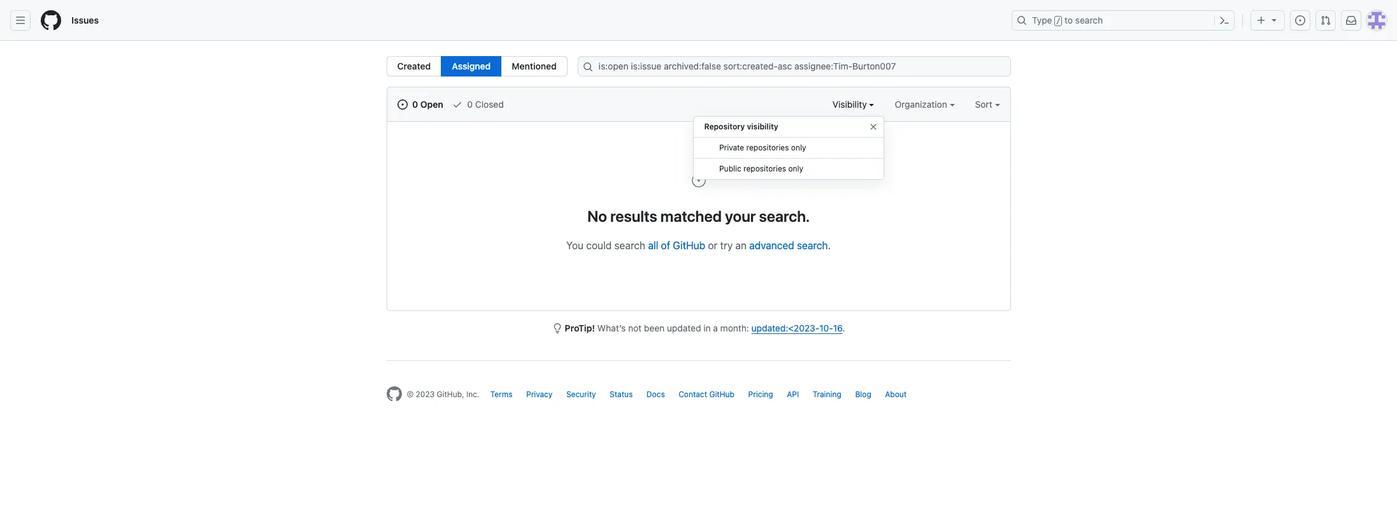 Task type: describe. For each thing, give the bounding box(es) containing it.
all of github link
[[648, 240, 706, 251]]

issue opened image inside 0 open link
[[397, 99, 408, 110]]

you could search all of github or try an advanced search .
[[567, 240, 831, 251]]

private repositories only link
[[695, 138, 884, 159]]

private repositories only
[[720, 143, 807, 152]]

type / to search
[[1033, 15, 1104, 25]]

issues
[[71, 15, 99, 25]]

your
[[725, 207, 756, 225]]

filter by repository visiblity menu
[[694, 111, 885, 190]]

no results matched your search.
[[588, 207, 810, 225]]

©
[[407, 389, 414, 399]]

0 open
[[410, 99, 444, 110]]

no
[[588, 207, 607, 225]]

public repositories only
[[720, 164, 804, 173]]

or
[[708, 240, 718, 251]]

try
[[721, 240, 733, 251]]

repositories for private
[[747, 143, 790, 152]]

public repositories only link
[[695, 159, 884, 180]]

. for you could search all of github or try an advanced search .
[[828, 240, 831, 251]]

terms
[[491, 389, 513, 399]]

check image
[[452, 99, 463, 110]]

mentioned
[[512, 61, 557, 71]]

© 2023 github, inc.
[[407, 389, 480, 399]]

in
[[704, 323, 711, 333]]

only for private repositories only
[[792, 143, 807, 152]]

. for protip! what's not been updated in a month: updated:<2023-10-16 .
[[843, 323, 846, 333]]

close menu image
[[869, 122, 879, 132]]

pricing
[[749, 389, 774, 399]]

private
[[720, 143, 745, 152]]

updated:<2023-10-16 link
[[752, 323, 843, 333]]

terms link
[[491, 389, 513, 399]]

security link
[[567, 389, 596, 399]]

github,
[[437, 389, 464, 399]]

training
[[813, 389, 842, 399]]

about
[[886, 389, 907, 399]]

organization button
[[895, 98, 955, 111]]

security
[[567, 389, 596, 399]]

a
[[714, 323, 718, 333]]

triangle down image
[[1270, 15, 1280, 25]]

been
[[644, 323, 665, 333]]

advanced
[[750, 240, 795, 251]]

notifications image
[[1347, 15, 1357, 25]]

contact github link
[[679, 389, 735, 399]]

pricing link
[[749, 389, 774, 399]]

status
[[610, 389, 633, 399]]

git pull request image
[[1321, 15, 1332, 25]]

protip!
[[565, 323, 595, 333]]

updated:<2023-
[[752, 323, 820, 333]]

blog
[[856, 389, 872, 399]]

github inside footer
[[710, 389, 735, 399]]

you
[[567, 240, 584, 251]]

1 horizontal spatial issue opened image
[[691, 173, 707, 188]]

0 horizontal spatial github
[[673, 240, 706, 251]]

footer containing © 2023 github, inc.
[[376, 360, 1022, 433]]

not
[[629, 323, 642, 333]]

0 closed
[[465, 99, 504, 110]]

0 for open
[[412, 99, 418, 110]]

status link
[[610, 389, 633, 399]]

results
[[611, 207, 658, 225]]

created
[[397, 61, 431, 71]]

an
[[736, 240, 747, 251]]

repositories for public
[[744, 164, 787, 173]]

light bulb image
[[552, 323, 563, 333]]

all
[[648, 240, 659, 251]]

command palette image
[[1220, 15, 1230, 25]]

of
[[661, 240, 671, 251]]

created link
[[387, 56, 442, 76]]

search image
[[583, 62, 593, 72]]

training link
[[813, 389, 842, 399]]

Search all issues text field
[[578, 56, 1011, 76]]



Task type: vqa. For each thing, say whether or not it's contained in the screenshot.
Learn related to Planning your migration to GitHub
no



Task type: locate. For each thing, give the bounding box(es) containing it.
api link
[[787, 389, 799, 399]]

repository visibility
[[705, 122, 779, 131]]

plus image
[[1257, 15, 1267, 25]]

search left all
[[615, 240, 646, 251]]

repositories down private repositories only
[[744, 164, 787, 173]]

0 horizontal spatial 0
[[412, 99, 418, 110]]

search down search.
[[797, 240, 828, 251]]

public
[[720, 164, 742, 173]]

0 left open
[[412, 99, 418, 110]]

1 vertical spatial only
[[789, 164, 804, 173]]

0
[[412, 99, 418, 110], [468, 99, 473, 110]]

0 right check icon
[[468, 99, 473, 110]]

docs link
[[647, 389, 665, 399]]

Issues search field
[[578, 56, 1011, 76]]

0 horizontal spatial issue opened image
[[397, 99, 408, 110]]

protip! what's not been updated in a month: updated:<2023-10-16 .
[[565, 323, 846, 333]]

github
[[673, 240, 706, 251], [710, 389, 735, 399]]

to
[[1065, 15, 1074, 25]]

type
[[1033, 15, 1053, 25]]

docs
[[647, 389, 665, 399]]

0 vertical spatial only
[[792, 143, 807, 152]]

contact github
[[679, 389, 735, 399]]

0 vertical spatial repositories
[[747, 143, 790, 152]]

inc.
[[467, 389, 480, 399]]

search
[[1076, 15, 1104, 25], [615, 240, 646, 251], [797, 240, 828, 251]]

.
[[828, 240, 831, 251], [843, 323, 846, 333]]

visibility button
[[833, 98, 875, 111]]

0 for closed
[[468, 99, 473, 110]]

16
[[834, 323, 843, 333]]

only down private repositories only link
[[789, 164, 804, 173]]

advanced search link
[[750, 240, 828, 251]]

contact
[[679, 389, 708, 399]]

only for public repositories only
[[789, 164, 804, 173]]

. right advanced
[[828, 240, 831, 251]]

1 horizontal spatial 0
[[468, 99, 473, 110]]

issue opened image
[[1296, 15, 1306, 25]]

0 horizontal spatial .
[[828, 240, 831, 251]]

blog link
[[856, 389, 872, 399]]

1 horizontal spatial github
[[710, 389, 735, 399]]

issues element
[[387, 56, 568, 76]]

issue opened image
[[397, 99, 408, 110], [691, 173, 707, 188]]

1 0 from the left
[[412, 99, 418, 110]]

sort button
[[976, 98, 1001, 111]]

search.
[[760, 207, 810, 225]]

repository
[[705, 122, 745, 131]]

. right 10-
[[843, 323, 846, 333]]

privacy link
[[527, 389, 553, 399]]

/
[[1057, 17, 1061, 25]]

0 vertical spatial github
[[673, 240, 706, 251]]

visibility
[[747, 122, 779, 131]]

0 vertical spatial issue opened image
[[397, 99, 408, 110]]

github right contact
[[710, 389, 735, 399]]

repositories down visibility
[[747, 143, 790, 152]]

search right to
[[1076, 15, 1104, 25]]

1 horizontal spatial search
[[797, 240, 828, 251]]

privacy
[[527, 389, 553, 399]]

0 horizontal spatial search
[[615, 240, 646, 251]]

what's
[[598, 323, 626, 333]]

1 vertical spatial issue opened image
[[691, 173, 707, 188]]

issue opened image left public
[[691, 173, 707, 188]]

matched
[[661, 207, 722, 225]]

organization
[[895, 99, 950, 110]]

api
[[787, 389, 799, 399]]

visibility
[[833, 99, 870, 110]]

2 horizontal spatial search
[[1076, 15, 1104, 25]]

10-
[[820, 323, 834, 333]]

github right of
[[673, 240, 706, 251]]

0 vertical spatial .
[[828, 240, 831, 251]]

2 0 from the left
[[468, 99, 473, 110]]

0 closed link
[[452, 98, 504, 111]]

footer
[[376, 360, 1022, 433]]

only up public repositories only link
[[792, 143, 807, 152]]

sort
[[976, 99, 993, 110]]

about link
[[886, 389, 907, 399]]

0 inside 0 open link
[[412, 99, 418, 110]]

homepage image
[[41, 10, 61, 31]]

month:
[[721, 323, 750, 333]]

1 horizontal spatial .
[[843, 323, 846, 333]]

only
[[792, 143, 807, 152], [789, 164, 804, 173]]

2023
[[416, 389, 435, 399]]

closed
[[475, 99, 504, 110]]

updated
[[667, 323, 701, 333]]

1 vertical spatial github
[[710, 389, 735, 399]]

1 vertical spatial repositories
[[744, 164, 787, 173]]

could
[[587, 240, 612, 251]]

issue opened image left 0 open
[[397, 99, 408, 110]]

mentioned link
[[501, 56, 568, 76]]

0 inside "0 closed" link
[[468, 99, 473, 110]]

repositories
[[747, 143, 790, 152], [744, 164, 787, 173]]

homepage image
[[387, 386, 402, 402]]

1 vertical spatial .
[[843, 323, 846, 333]]

open
[[421, 99, 444, 110]]

0 open link
[[397, 98, 444, 111]]



